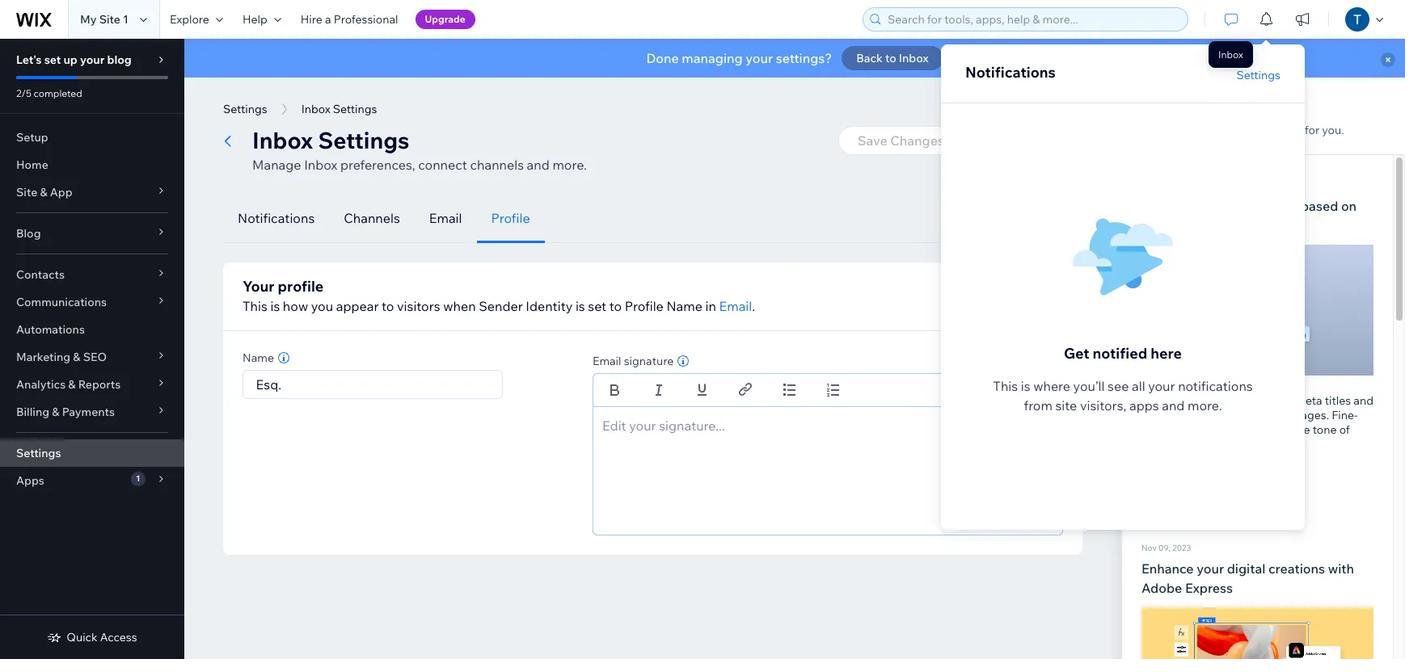 Task type: vqa. For each thing, say whether or not it's contained in the screenshot.
the 'Order email notifications'
no



Task type: describe. For each thing, give the bounding box(es) containing it.
based
[[1301, 198, 1339, 214]]

where
[[1034, 378, 1071, 395]]

to inside the use ai to create seo tags based on your content
[[1184, 198, 1197, 214]]

2/5
[[16, 87, 31, 99]]

you
[[311, 298, 333, 315]]

your
[[243, 277, 275, 296]]

inbox for inbox settings
[[301, 102, 330, 116]]

express
[[1185, 580, 1233, 596]]

when
[[443, 298, 476, 315]]

generate
[[1190, 393, 1238, 408]]

help button
[[233, 0, 291, 39]]

apps
[[16, 474, 44, 488]]

09,
[[1159, 543, 1171, 554]]

completed
[[34, 87, 82, 99]]

help
[[242, 12, 267, 27]]

& for analytics
[[68, 378, 76, 392]]

communications button
[[0, 289, 184, 316]]

settings inside inbox settings manage inbox preferences, connect channels and more.
[[318, 126, 410, 154]]

settings for settings link
[[16, 446, 61, 461]]

& for marketing
[[73, 350, 80, 365]]

done managing your settings? alert
[[184, 39, 1405, 78]]

meta
[[1296, 393, 1323, 408]]

site & app
[[16, 185, 72, 200]]

more. inside inbox settings manage inbox preferences, connect channels and more.
[[553, 157, 587, 173]]

marketing & seo
[[16, 350, 107, 365]]

0 horizontal spatial notifications
[[238, 210, 315, 226]]

you'll
[[1074, 378, 1105, 395]]

home
[[16, 158, 48, 172]]

on
[[1341, 198, 1357, 214]]

create
[[1200, 198, 1238, 214]]

site
[[1056, 398, 1077, 414]]

contacts button
[[0, 261, 184, 289]]

0 horizontal spatial of
[[1255, 408, 1266, 423]]

1 inside sidebar element
[[136, 474, 140, 484]]

0 horizontal spatial is
[[270, 298, 280, 315]]

inbox settings manage inbox preferences, connect channels and more.
[[252, 126, 587, 173]]

back
[[856, 51, 883, 65]]

prompts
[[1193, 423, 1238, 437]]

contacts
[[16, 268, 65, 282]]

& for billing
[[52, 405, 59, 420]]

marketing & seo button
[[0, 344, 184, 371]]

app
[[50, 185, 72, 200]]

reports
[[78, 378, 121, 392]]

settings?
[[776, 50, 832, 66]]

0 vertical spatial notifications
[[966, 63, 1056, 82]]

inbox for inbox settings manage inbox preferences, connect channels and more.
[[252, 126, 313, 154]]

sender
[[479, 298, 523, 315]]

profile inside 'your profile this is how you appear to visitors when sender identity is set to profile name in email .'
[[625, 298, 664, 315]]

from inside this is where you'll see all your notifications from site visitors, apps and more.
[[1024, 398, 1053, 414]]

test
[[1009, 351, 1032, 366]]

Enter your name here... field
[[248, 371, 498, 399]]

and inside this is where you'll see all your notifications from site visitors, apps and more.
[[1162, 398, 1185, 414]]

my
[[80, 12, 97, 27]]

done
[[646, 50, 679, 66]]

to inside button
[[885, 51, 897, 65]]

inbox inside back to inbox button
[[899, 51, 929, 65]]

titles
[[1325, 393, 1351, 408]]

how
[[283, 298, 308, 315]]

automations link
[[0, 316, 184, 344]]

quick access button
[[47, 631, 137, 645]]

instantly
[[1142, 393, 1188, 408]]

digital
[[1227, 561, 1266, 577]]

for inside 'new releases product updates, personalized for you.'
[[1305, 123, 1320, 137]]

email inside 'your profile this is how you appear to visitors when sender identity is set to profile name in email .'
[[719, 298, 752, 315]]

let's set up your blog
[[16, 53, 132, 67]]

1 horizontal spatial is
[[576, 298, 585, 315]]

inbox settings
[[301, 102, 377, 116]]

0 vertical spatial settings button
[[1237, 68, 1281, 82]]

quick access
[[67, 631, 137, 645]]

upgrade
[[425, 13, 466, 25]]

communications
[[16, 295, 107, 310]]

inbox settings button
[[293, 97, 385, 121]]

for inside instantly generate optimized meta titles and descriptions for each of your pages. fine- tune with prompts and tailor the tone of voice from your seo panel.
[[1210, 408, 1225, 423]]

pages.
[[1294, 408, 1329, 423]]

.
[[752, 298, 755, 315]]

signature
[[624, 354, 674, 369]]

with inside nov 09, 2023 enhance your digital creations with adobe express
[[1328, 561, 1355, 577]]

access
[[100, 631, 137, 645]]

descriptions
[[1142, 408, 1207, 423]]

tailor
[[1263, 423, 1290, 437]]

analytics & reports button
[[0, 371, 184, 399]]

settings for topmost settings button
[[1237, 68, 1281, 82]]

professional
[[334, 12, 398, 27]]

use
[[1142, 198, 1165, 214]]

payments
[[62, 405, 115, 420]]

here
[[1151, 344, 1182, 363]]

send test email
[[979, 351, 1063, 366]]

0 vertical spatial 1
[[123, 12, 129, 27]]

sidebar element
[[0, 39, 184, 660]]

your inside the use ai to create seo tags based on your content
[[1142, 218, 1169, 234]]

creations
[[1269, 561, 1325, 577]]

site & app button
[[0, 179, 184, 206]]

quick
[[67, 631, 98, 645]]

this inside 'your profile this is how you appear to visitors when sender identity is set to profile name in email .'
[[243, 298, 268, 315]]

blog
[[107, 53, 132, 67]]

let's
[[16, 53, 42, 67]]

this is where you'll see all your notifications from site visitors, apps and more.
[[993, 378, 1253, 414]]

channels
[[470, 157, 524, 173]]

profile
[[278, 277, 324, 296]]

personalized
[[1235, 123, 1302, 137]]

back to inbox
[[856, 51, 929, 65]]

adobe
[[1142, 580, 1183, 596]]

you.
[[1322, 123, 1344, 137]]



Task type: locate. For each thing, give the bounding box(es) containing it.
1 vertical spatial settings button
[[215, 97, 275, 121]]

0 horizontal spatial for
[[1210, 408, 1225, 423]]

done managing your settings?
[[646, 50, 832, 66]]

is left "where"
[[1021, 378, 1031, 395]]

settings inside button
[[333, 102, 377, 116]]

0 horizontal spatial name
[[243, 351, 274, 366]]

settings button
[[1237, 68, 1281, 82], [215, 97, 275, 121]]

seo up analytics & reports popup button
[[83, 350, 107, 365]]

each
[[1227, 408, 1252, 423]]

inbox inside 'inbox settings' button
[[301, 102, 330, 116]]

upgrade button
[[415, 10, 475, 29]]

analytics
[[16, 378, 66, 392]]

managing
[[682, 50, 743, 66]]

seo left tags
[[1241, 198, 1268, 214]]

& left reports
[[68, 378, 76, 392]]

settings inside button
[[223, 102, 267, 116]]

nov 09, 2023 enhance your digital creations with adobe express
[[1142, 543, 1355, 596]]

0 vertical spatial this
[[243, 298, 268, 315]]

Search for tools, apps, help & more... field
[[883, 8, 1183, 31]]

explore
[[170, 12, 209, 27]]

profile up signature
[[625, 298, 664, 315]]

send
[[979, 351, 1007, 366]]

0 vertical spatial from
[[1024, 398, 1053, 414]]

for
[[1305, 123, 1320, 137], [1210, 408, 1225, 423]]

None text field
[[593, 407, 1063, 536]]

optimized
[[1241, 393, 1293, 408]]

1 vertical spatial 1
[[136, 474, 140, 484]]

of right each
[[1255, 408, 1266, 423]]

site down home
[[16, 185, 37, 200]]

1 horizontal spatial for
[[1305, 123, 1320, 137]]

panel.
[[1252, 437, 1284, 452]]

this
[[243, 298, 268, 315], [993, 378, 1018, 395]]

new
[[1142, 99, 1173, 118]]

this down your
[[243, 298, 268, 315]]

0 horizontal spatial profile
[[491, 210, 530, 226]]

0 vertical spatial with
[[1168, 423, 1191, 437]]

updates,
[[1187, 123, 1232, 137]]

1 horizontal spatial more.
[[1188, 398, 1222, 414]]

all
[[1132, 378, 1146, 395]]

this down send test email button
[[993, 378, 1018, 395]]

home link
[[0, 151, 184, 179]]

1 horizontal spatial notifications
[[966, 63, 1056, 82]]

set
[[44, 53, 61, 67], [588, 298, 607, 315]]

1 horizontal spatial this
[[993, 378, 1018, 395]]

in
[[706, 298, 716, 315]]

your up 'express'
[[1197, 561, 1224, 577]]

your inside alert
[[746, 50, 773, 66]]

2023
[[1173, 543, 1191, 554]]

seo down each
[[1226, 437, 1250, 452]]

from down "where"
[[1024, 398, 1053, 414]]

name down your
[[243, 351, 274, 366]]

name inside 'your profile this is how you appear to visitors when sender identity is set to profile name in email .'
[[667, 298, 703, 315]]

1 horizontal spatial 1
[[136, 474, 140, 484]]

new releases product updates, personalized for you.
[[1142, 99, 1344, 137]]

settings inside sidebar element
[[16, 446, 61, 461]]

channels
[[344, 210, 400, 226]]

set left "up"
[[44, 53, 61, 67]]

apps
[[1130, 398, 1159, 414]]

1 vertical spatial notifications
[[238, 210, 315, 226]]

1 vertical spatial more.
[[1188, 398, 1222, 414]]

to right "ai"
[[1184, 198, 1197, 214]]

1 horizontal spatial site
[[99, 12, 120, 27]]

billing & payments
[[16, 405, 115, 420]]

0 vertical spatial set
[[44, 53, 61, 67]]

manage
[[252, 157, 301, 173]]

0 vertical spatial for
[[1305, 123, 1320, 137]]

get
[[1064, 344, 1090, 363]]

automations
[[16, 323, 85, 337]]

your down generate
[[1200, 437, 1223, 452]]

& up analytics & reports
[[73, 350, 80, 365]]

1 horizontal spatial from
[[1172, 437, 1197, 452]]

content
[[1172, 218, 1219, 234]]

2 vertical spatial seo
[[1226, 437, 1250, 452]]

email right in
[[719, 298, 752, 315]]

fine-
[[1332, 408, 1358, 423]]

this inside this is where you'll see all your notifications from site visitors, apps and more.
[[993, 378, 1018, 395]]

voice
[[1142, 437, 1170, 452]]

notifications down manage
[[238, 210, 315, 226]]

with
[[1168, 423, 1191, 437], [1328, 561, 1355, 577]]

settings for the bottommost settings button
[[223, 102, 267, 116]]

1 horizontal spatial profile
[[625, 298, 664, 315]]

seo inside the use ai to create seo tags based on your content
[[1241, 198, 1268, 214]]

1 horizontal spatial with
[[1328, 561, 1355, 577]]

releases
[[1176, 99, 1237, 118]]

1 vertical spatial from
[[1172, 437, 1197, 452]]

identity
[[526, 298, 573, 315]]

notifications down search for tools, apps, help & more... field
[[966, 63, 1056, 82]]

and right apps on the right of the page
[[1162, 398, 1185, 414]]

inbox
[[1219, 49, 1244, 61], [899, 51, 929, 65], [301, 102, 330, 116], [252, 126, 313, 154], [304, 157, 337, 173]]

your right all
[[1148, 378, 1175, 395]]

your left "the"
[[1268, 408, 1292, 423]]

is
[[270, 298, 280, 315], [576, 298, 585, 315], [1021, 378, 1031, 395]]

name
[[667, 298, 703, 315], [243, 351, 274, 366]]

with right the creations
[[1328, 561, 1355, 577]]

your inside this is where you'll see all your notifications from site visitors, apps and more.
[[1148, 378, 1175, 395]]

&
[[40, 185, 47, 200], [73, 350, 80, 365], [68, 378, 76, 392], [52, 405, 59, 420]]

0 horizontal spatial 1
[[123, 12, 129, 27]]

profile down channels
[[491, 210, 530, 226]]

& right billing
[[52, 405, 59, 420]]

settings button up 'new releases product updates, personalized for you.'
[[1237, 68, 1281, 82]]

profile
[[491, 210, 530, 226], [625, 298, 664, 315]]

notified
[[1093, 344, 1148, 363]]

1 vertical spatial with
[[1328, 561, 1355, 577]]

& left app
[[40, 185, 47, 200]]

the
[[1293, 423, 1311, 437]]

0 vertical spatial site
[[99, 12, 120, 27]]

a
[[325, 12, 331, 27]]

1 vertical spatial name
[[243, 351, 274, 366]]

seo inside instantly generate optimized meta titles and descriptions for each of your pages. fine- tune with prompts and tailor the tone of voice from your seo panel.
[[1226, 437, 1250, 452]]

get notified here
[[1064, 344, 1182, 363]]

0 horizontal spatial with
[[1168, 423, 1191, 437]]

setup link
[[0, 124, 184, 151]]

with inside instantly generate optimized meta titles and descriptions for each of your pages. fine- tune with prompts and tailor the tone of voice from your seo panel.
[[1168, 423, 1191, 437]]

1 horizontal spatial name
[[667, 298, 703, 315]]

email left signature
[[593, 354, 621, 369]]

with right tune
[[1168, 423, 1191, 437]]

from inside instantly generate optimized meta titles and descriptions for each of your pages. fine- tune with prompts and tailor the tone of voice from your seo panel.
[[1172, 437, 1197, 452]]

1 vertical spatial profile
[[625, 298, 664, 315]]

0 horizontal spatial site
[[16, 185, 37, 200]]

1 horizontal spatial of
[[1340, 423, 1350, 437]]

your down use
[[1142, 218, 1169, 234]]

1 right my
[[123, 12, 129, 27]]

back to inbox button
[[842, 46, 943, 70]]

more. inside this is where you'll see all your notifications from site visitors, apps and more.
[[1188, 398, 1222, 414]]

settings link
[[0, 440, 184, 467]]

1 vertical spatial site
[[16, 185, 37, 200]]

for left each
[[1210, 408, 1225, 423]]

is inside this is where you'll see all your notifications from site visitors, apps and more.
[[1021, 378, 1031, 395]]

blog
[[16, 226, 41, 241]]

seo inside popup button
[[83, 350, 107, 365]]

my site 1
[[80, 12, 129, 27]]

inbox for inbox
[[1219, 49, 1244, 61]]

1 vertical spatial seo
[[83, 350, 107, 365]]

hire a professional link
[[291, 0, 408, 39]]

see
[[1108, 378, 1129, 395]]

0 horizontal spatial this
[[243, 298, 268, 315]]

0 horizontal spatial settings button
[[215, 97, 275, 121]]

1 horizontal spatial settings button
[[1237, 68, 1281, 82]]

1 vertical spatial this
[[993, 378, 1018, 395]]

0 horizontal spatial set
[[44, 53, 61, 67]]

settings button up manage
[[215, 97, 275, 121]]

0 vertical spatial profile
[[491, 210, 530, 226]]

site inside dropdown button
[[16, 185, 37, 200]]

0 vertical spatial seo
[[1241, 198, 1268, 214]]

set inside 'your profile this is how you appear to visitors when sender identity is set to profile name in email .'
[[588, 298, 607, 315]]

set right identity
[[588, 298, 607, 315]]

& inside popup button
[[73, 350, 80, 365]]

your inside sidebar element
[[80, 53, 105, 67]]

email down "connect"
[[429, 210, 462, 226]]

and right channels
[[527, 157, 550, 173]]

and inside inbox settings manage inbox preferences, connect channels and more.
[[527, 157, 550, 173]]

more. right channels
[[553, 157, 587, 173]]

tune
[[1142, 423, 1166, 437]]

more. down "notifications"
[[1188, 398, 1222, 414]]

and left tailor
[[1241, 423, 1261, 437]]

0 horizontal spatial more.
[[553, 157, 587, 173]]

tags
[[1271, 198, 1298, 214]]

from
[[1024, 398, 1053, 414], [1172, 437, 1197, 452]]

from right voice
[[1172, 437, 1197, 452]]

seo
[[1241, 198, 1268, 214], [83, 350, 107, 365], [1226, 437, 1250, 452]]

setup
[[16, 130, 48, 145]]

your left the settings?
[[746, 50, 773, 66]]

& inside dropdown button
[[40, 185, 47, 200]]

1
[[123, 12, 129, 27], [136, 474, 140, 484]]

1 down settings link
[[136, 474, 140, 484]]

is right identity
[[576, 298, 585, 315]]

is left the how
[[270, 298, 280, 315]]

name left in
[[667, 298, 703, 315]]

more.
[[553, 157, 587, 173], [1188, 398, 1222, 414]]

1 vertical spatial for
[[1210, 408, 1225, 423]]

your inside nov 09, 2023 enhance your digital creations with adobe express
[[1197, 561, 1224, 577]]

0 vertical spatial name
[[667, 298, 703, 315]]

1 horizontal spatial set
[[588, 298, 607, 315]]

use ai to create seo tags based on your content
[[1142, 198, 1357, 234]]

& for site
[[40, 185, 47, 200]]

visitors
[[397, 298, 440, 315]]

1 vertical spatial set
[[588, 298, 607, 315]]

of right tone
[[1340, 423, 1350, 437]]

and
[[527, 157, 550, 173], [1354, 393, 1374, 408], [1162, 398, 1185, 414], [1241, 423, 1261, 437]]

to right back
[[885, 51, 897, 65]]

for left you. on the right of page
[[1305, 123, 1320, 137]]

appear
[[336, 298, 379, 315]]

ai
[[1168, 198, 1181, 214]]

up
[[63, 53, 78, 67]]

instantly generate optimized meta titles and descriptions for each of your pages. fine- tune with prompts and tailor the tone of voice from your seo panel.
[[1142, 393, 1374, 452]]

and right titles
[[1354, 393, 1374, 408]]

your profile this is how you appear to visitors when sender identity is set to profile name in email .
[[243, 277, 755, 315]]

visitors,
[[1080, 398, 1127, 414]]

0 vertical spatial more.
[[553, 157, 587, 173]]

set inside sidebar element
[[44, 53, 61, 67]]

site right my
[[99, 12, 120, 27]]

to
[[885, 51, 897, 65], [1184, 198, 1197, 214], [382, 298, 394, 315], [610, 298, 622, 315]]

to right appear
[[382, 298, 394, 315]]

2/5 completed
[[16, 87, 82, 99]]

email right 'test'
[[1034, 351, 1063, 366]]

nov
[[1142, 543, 1157, 554]]

2 horizontal spatial is
[[1021, 378, 1031, 395]]

hire
[[301, 12, 322, 27]]

to up email signature
[[610, 298, 622, 315]]

your right "up"
[[80, 53, 105, 67]]

0 horizontal spatial from
[[1024, 398, 1053, 414]]



